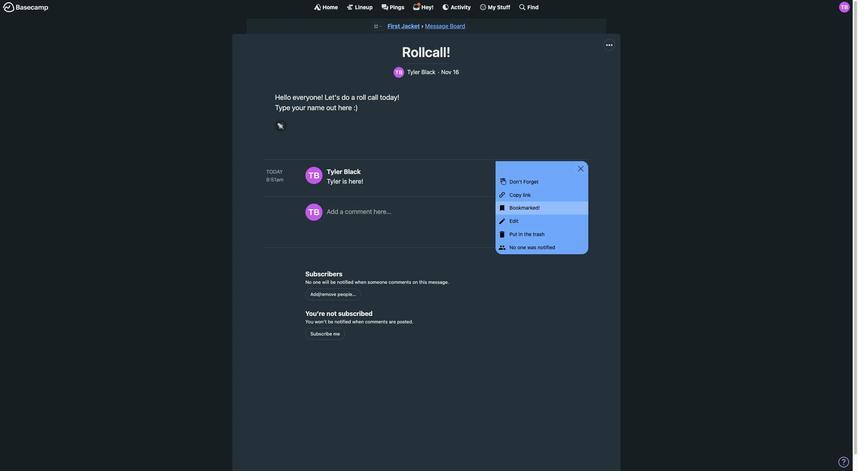 Task type: vqa. For each thing, say whether or not it's contained in the screenshot.
"Keyboard shortcut: ⌘ + /" icon
no



Task type: locate. For each thing, give the bounding box(es) containing it.
0 vertical spatial notified
[[538, 245, 556, 251]]

trash
[[533, 231, 545, 237]]

no
[[510, 245, 517, 251], [306, 280, 312, 285]]

subscribers
[[306, 271, 343, 278]]

1 horizontal spatial tyler black
[[408, 69, 436, 75]]

add/remove people… link
[[306, 289, 361, 301]]

when left someone
[[355, 280, 367, 285]]

›
[[422, 23, 424, 29]]

comment
[[345, 208, 372, 216]]

posted.
[[397, 319, 414, 325]]

tyler black image
[[306, 204, 323, 221]]

0 horizontal spatial a
[[340, 208, 344, 216]]

don't forget link
[[496, 176, 589, 189]]

1 vertical spatial be
[[328, 319, 334, 325]]

tyler black down rollcall! at the top of the page
[[408, 69, 436, 75]]

1 vertical spatial notified
[[337, 280, 354, 285]]

will
[[322, 280, 329, 285]]

one
[[518, 245, 527, 251], [313, 280, 321, 285]]

black up here!
[[344, 168, 361, 176]]

0 vertical spatial when
[[355, 280, 367, 285]]

don't forget
[[510, 179, 539, 185]]

be right will
[[331, 280, 336, 285]]

comments left on
[[389, 280, 412, 285]]

1 vertical spatial no
[[306, 280, 312, 285]]

edit link
[[496, 215, 589, 228]]

16
[[453, 69, 459, 75]]

1 vertical spatial tyler black
[[327, 168, 361, 176]]

comments left are
[[365, 319, 388, 325]]

0 vertical spatial tyler black image
[[840, 2, 851, 13]]

1 horizontal spatial a
[[352, 93, 355, 101]]

notified up people…
[[337, 280, 354, 285]]

your
[[292, 104, 306, 112]]

when
[[355, 280, 367, 285], [353, 319, 364, 325]]

no inside subscribers no one will be notified when someone comments on this message.
[[306, 280, 312, 285]]

› message board
[[422, 23, 466, 29]]

out
[[327, 104, 337, 112]]

0 vertical spatial comments
[[389, 280, 412, 285]]

1 vertical spatial one
[[313, 280, 321, 285]]

don't
[[510, 179, 523, 185]]

message board link
[[426, 23, 466, 29]]

no left will
[[306, 280, 312, 285]]

hey!
[[422, 4, 434, 10]]

rollcall!
[[403, 44, 451, 60]]

2 vertical spatial notified
[[335, 319, 351, 325]]

tyler up the tyler is here!
[[327, 168, 343, 176]]

0 horizontal spatial tyler black image
[[306, 167, 323, 184]]

type
[[275, 104, 291, 112]]

9:51am link
[[266, 176, 299, 184]]

main element
[[0, 0, 854, 14]]

call
[[368, 93, 379, 101]]

notified down put in the trash link
[[538, 245, 556, 251]]

one inside subscribers no one will be notified when someone comments on this message.
[[313, 280, 321, 285]]

name
[[308, 104, 325, 112]]

on
[[413, 280, 418, 285]]

black left nov
[[422, 69, 436, 75]]

1 horizontal spatial tyler black image
[[394, 67, 405, 78]]

1 horizontal spatial one
[[518, 245, 527, 251]]

forget
[[524, 179, 539, 185]]

in
[[519, 231, 523, 237]]

add
[[327, 208, 339, 216]]

tyler down rollcall! at the top of the page
[[408, 69, 420, 75]]

me
[[334, 331, 340, 337]]

nov 16 element
[[442, 69, 459, 76]]

2 horizontal spatial tyler black image
[[840, 2, 851, 13]]

1 vertical spatial when
[[353, 319, 364, 325]]

tyler black image
[[840, 2, 851, 13], [394, 67, 405, 78], [306, 167, 323, 184]]

notified up me on the bottom of the page
[[335, 319, 351, 325]]

won't
[[315, 319, 327, 325]]

a
[[352, 93, 355, 101], [340, 208, 344, 216]]

a right add
[[340, 208, 344, 216]]

1 vertical spatial a
[[340, 208, 344, 216]]

0 horizontal spatial comments
[[365, 319, 388, 325]]

0 vertical spatial a
[[352, 93, 355, 101]]

0 vertical spatial black
[[422, 69, 436, 75]]

1 vertical spatial tyler
[[327, 168, 343, 176]]

0 vertical spatial be
[[331, 280, 336, 285]]

roll
[[357, 93, 366, 101]]

add a comment here…
[[327, 208, 392, 216]]

tyler
[[408, 69, 420, 75], [327, 168, 343, 176], [327, 178, 341, 185]]

do
[[342, 93, 350, 101]]

home
[[323, 4, 338, 10]]

here
[[338, 104, 352, 112]]

are
[[389, 319, 396, 325]]

0 horizontal spatial one
[[313, 280, 321, 285]]

one left will
[[313, 280, 321, 285]]

1 horizontal spatial comments
[[389, 280, 412, 285]]

no down put
[[510, 245, 517, 251]]

nov
[[442, 69, 452, 75]]

be down not on the left of page
[[328, 319, 334, 325]]

here…
[[374, 208, 392, 216]]

tyler black
[[408, 69, 436, 75], [327, 168, 361, 176]]

when down subscribed
[[353, 319, 364, 325]]

comments inside you're not subscribed you won't be notified when comments are posted.
[[365, 319, 388, 325]]

tyler black up the is
[[327, 168, 361, 176]]

stuff
[[498, 4, 511, 10]]

1 vertical spatial tyler black image
[[394, 67, 405, 78]]

today element
[[266, 168, 283, 176]]

comments inside subscribers no one will be notified when someone comments on this message.
[[389, 280, 412, 285]]

put
[[510, 231, 518, 237]]

2 vertical spatial tyler
[[327, 178, 341, 185]]

one left was at the right of page
[[518, 245, 527, 251]]

tyler left the is
[[327, 178, 341, 185]]

0 horizontal spatial tyler black
[[327, 168, 361, 176]]

the
[[525, 231, 532, 237]]

a right do
[[352, 93, 355, 101]]

be inside subscribers no one will be notified when someone comments on this message.
[[331, 280, 336, 285]]

copy link
[[510, 192, 531, 198]]

be
[[331, 280, 336, 285], [328, 319, 334, 325]]

a inside the hello everyone! let's do a roll call today! type your name out here :)
[[352, 93, 355, 101]]

:)
[[354, 104, 358, 112]]

copy
[[510, 192, 522, 198]]

everyone!
[[293, 93, 323, 101]]

0 vertical spatial tyler black
[[408, 69, 436, 75]]

today link
[[266, 168, 299, 176]]

activity
[[451, 4, 471, 10]]

1 vertical spatial comments
[[365, 319, 388, 325]]

9:51am
[[266, 177, 284, 183]]

black
[[422, 69, 436, 75], [344, 168, 361, 176]]

subscribers no one will be notified when someone comments on this message.
[[306, 271, 449, 285]]

subscribe me button
[[306, 329, 345, 340]]

first jacket
[[388, 23, 420, 29]]

my stuff
[[488, 4, 511, 10]]

0 horizontal spatial black
[[344, 168, 361, 176]]

notified
[[538, 245, 556, 251], [337, 280, 354, 285], [335, 319, 351, 325]]

0 horizontal spatial no
[[306, 280, 312, 285]]

1 horizontal spatial no
[[510, 245, 517, 251]]

first
[[388, 23, 400, 29]]



Task type: describe. For each thing, give the bounding box(es) containing it.
today 9:51am
[[266, 169, 284, 183]]

message
[[426, 23, 449, 29]]

lineup
[[355, 4, 373, 10]]

add/remove people…
[[311, 292, 356, 297]]

today!
[[380, 93, 400, 101]]

bookmarked!
[[510, 205, 540, 211]]

be inside you're not subscribed you won't be notified when comments are posted.
[[328, 319, 334, 325]]

someone
[[368, 280, 388, 285]]

0 vertical spatial no
[[510, 245, 517, 251]]

put in the trash
[[510, 231, 545, 237]]

notified inside subscribers no one will be notified when someone comments on this message.
[[337, 280, 354, 285]]

1 horizontal spatial black
[[422, 69, 436, 75]]

switch accounts image
[[3, 2, 49, 13]]

subscribed
[[339, 310, 373, 318]]

you're
[[306, 310, 325, 318]]

no one was notified
[[510, 245, 556, 251]]

my
[[488, 4, 496, 10]]

notified inside you're not subscribed you won't be notified when comments are posted.
[[335, 319, 351, 325]]

here!
[[349, 178, 364, 185]]

put in the trash link
[[496, 228, 589, 241]]

subscribe me
[[311, 331, 340, 337]]

you
[[306, 319, 314, 325]]

jacket
[[402, 23, 420, 29]]

0 vertical spatial tyler
[[408, 69, 420, 75]]

today
[[266, 169, 283, 175]]

hello
[[275, 93, 291, 101]]

copy link link
[[496, 189, 589, 202]]

tyler is here!
[[327, 178, 364, 185]]

bookmarked! link
[[496, 202, 589, 215]]

board
[[450, 23, 466, 29]]

not
[[327, 310, 337, 318]]

lineup link
[[347, 4, 373, 11]]

link
[[523, 192, 531, 198]]

let's
[[325, 93, 340, 101]]

is
[[343, 178, 347, 185]]

hey! button
[[413, 3, 434, 11]]

pings
[[390, 4, 405, 10]]

nov 16
[[442, 69, 459, 75]]

home link
[[314, 4, 338, 11]]

people…
[[338, 292, 356, 297]]

this
[[420, 280, 428, 285]]

9:51am element
[[266, 177, 284, 183]]

my stuff button
[[480, 4, 511, 11]]

1 vertical spatial black
[[344, 168, 361, 176]]

add/remove
[[311, 292, 337, 297]]

subscribe
[[311, 331, 332, 337]]

message.
[[429, 280, 449, 285]]

you're not subscribed you won't be notified when comments are posted.
[[306, 310, 414, 325]]

2 vertical spatial tyler black image
[[306, 167, 323, 184]]

when inside subscribers no one will be notified when someone comments on this message.
[[355, 280, 367, 285]]

comments for you're
[[365, 319, 388, 325]]

find
[[528, 4, 539, 10]]

pings button
[[382, 4, 405, 11]]

activity link
[[443, 4, 471, 11]]

add a comment here… button
[[327, 204, 584, 236]]

when inside you're not subscribed you won't be notified when comments are posted.
[[353, 319, 364, 325]]

a inside button
[[340, 208, 344, 216]]

0 vertical spatial one
[[518, 245, 527, 251]]

first jacket link
[[388, 23, 420, 29]]

was
[[528, 245, 537, 251]]

comments for subscribers
[[389, 280, 412, 285]]

edit
[[510, 218, 519, 224]]

hello everyone! let's do a roll call today! type your name out here :)
[[275, 93, 400, 112]]

tyler black image inside "main" element
[[840, 2, 851, 13]]

find button
[[519, 4, 539, 11]]



